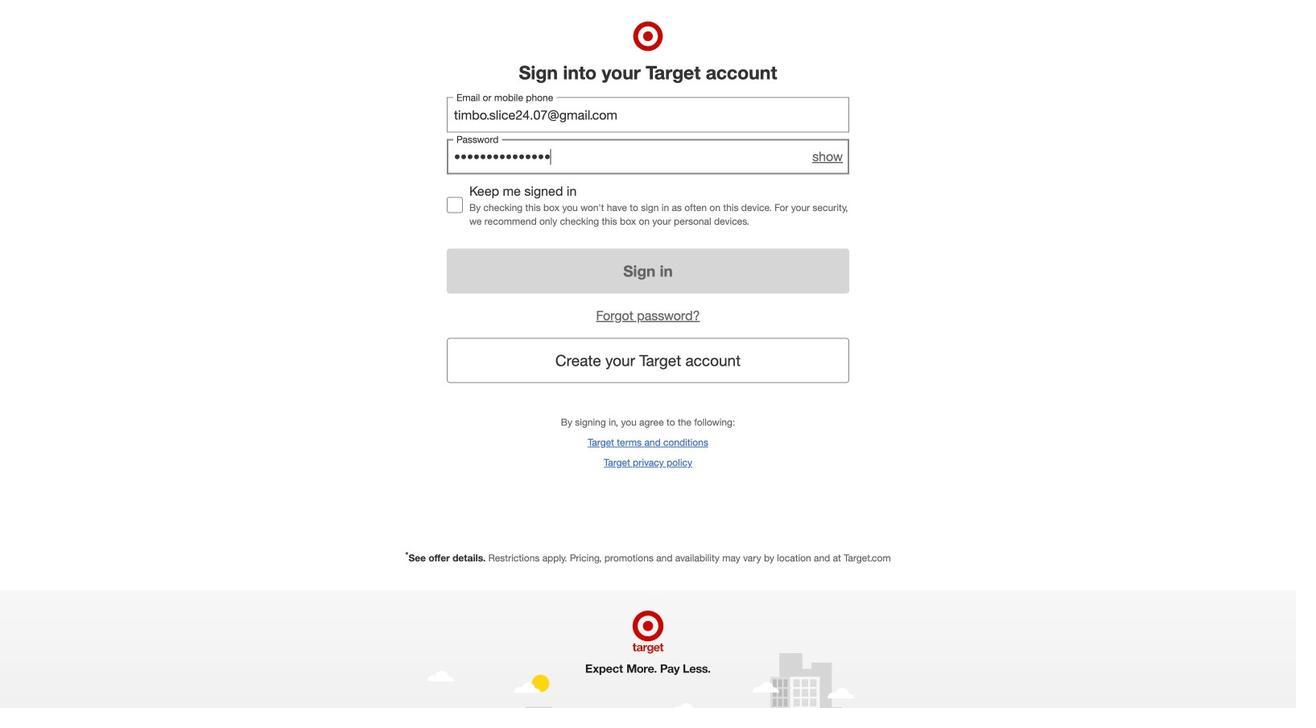 Task type: vqa. For each thing, say whether or not it's contained in the screenshot.
Clear
no



Task type: locate. For each thing, give the bounding box(es) containing it.
None text field
[[447, 97, 850, 133]]

target: expect more. pay less. image
[[422, 591, 875, 708]]

None checkbox
[[447, 197, 463, 213]]

None password field
[[447, 139, 850, 174]]



